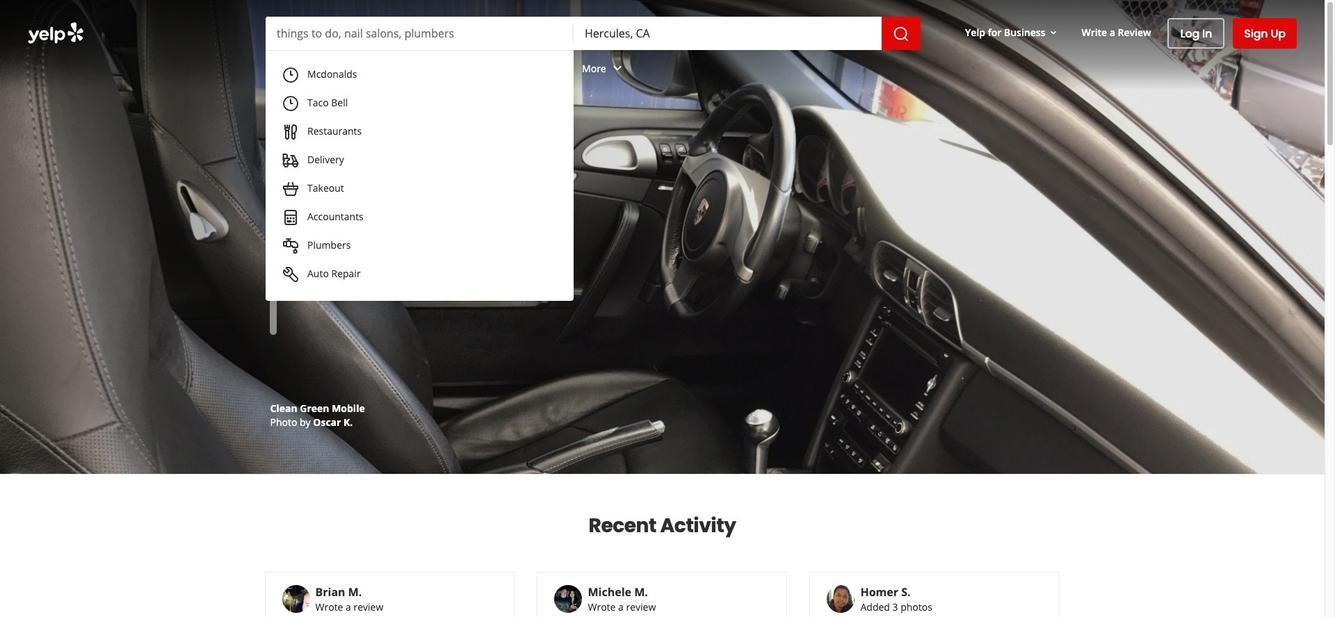 Task type: describe. For each thing, give the bounding box(es) containing it.
photo of homer s. image
[[827, 586, 855, 613]]

none field address, neighborhood, city, state or zip
[[574, 17, 882, 50]]

24 food v2 image
[[282, 124, 299, 141]]

business categories element
[[264, 50, 1297, 90]]

2 24 clock v2 image from the top
[[282, 96, 299, 112]]

2 24 chevron down v2 image from the left
[[609, 60, 626, 77]]

photo of brian m. image
[[282, 586, 310, 613]]

1 24 chevron down v2 image from the left
[[332, 60, 349, 77]]

explore recent activity section section
[[253, 475, 1071, 618]]

things to do, nail salons, plumbers search field
[[266, 17, 574, 50]]

address, neighborhood, city, state or zip search field
[[574, 17, 882, 50]]

24 delivery v2 image
[[282, 153, 299, 169]]



Task type: locate. For each thing, give the bounding box(es) containing it.
photo of michele m. image
[[555, 586, 582, 613]]

24 accountants v2 image
[[282, 210, 299, 226]]

24 search v2 image
[[320, 243, 337, 260]]

search image
[[893, 26, 910, 42]]

None field
[[266, 17, 574, 50], [574, 17, 882, 50], [266, 17, 574, 50]]

1 vertical spatial 24 clock v2 image
[[282, 96, 299, 112]]

None search field
[[266, 17, 921, 50]]

24 plumbers v2 image
[[282, 238, 299, 255]]

24 auto repair v2 image
[[282, 267, 299, 283]]

1 horizontal spatial 24 chevron down v2 image
[[609, 60, 626, 77]]

None search field
[[0, 0, 1325, 301]]

0 horizontal spatial 24 chevron down v2 image
[[332, 60, 349, 77]]

24 chevron down v2 image
[[332, 60, 349, 77], [609, 60, 626, 77]]

0 vertical spatial 24 clock v2 image
[[282, 67, 299, 84]]

16 chevron down v2 image
[[1048, 27, 1059, 38]]

24 shopping v2 image
[[282, 181, 299, 198]]

  text field
[[266, 17, 574, 50]]

1 24 clock v2 image from the top
[[282, 67, 299, 84]]

24 clock v2 image
[[282, 67, 299, 84], [282, 96, 299, 112]]



Task type: vqa. For each thing, say whether or not it's contained in the screenshot.
Delis button
no



